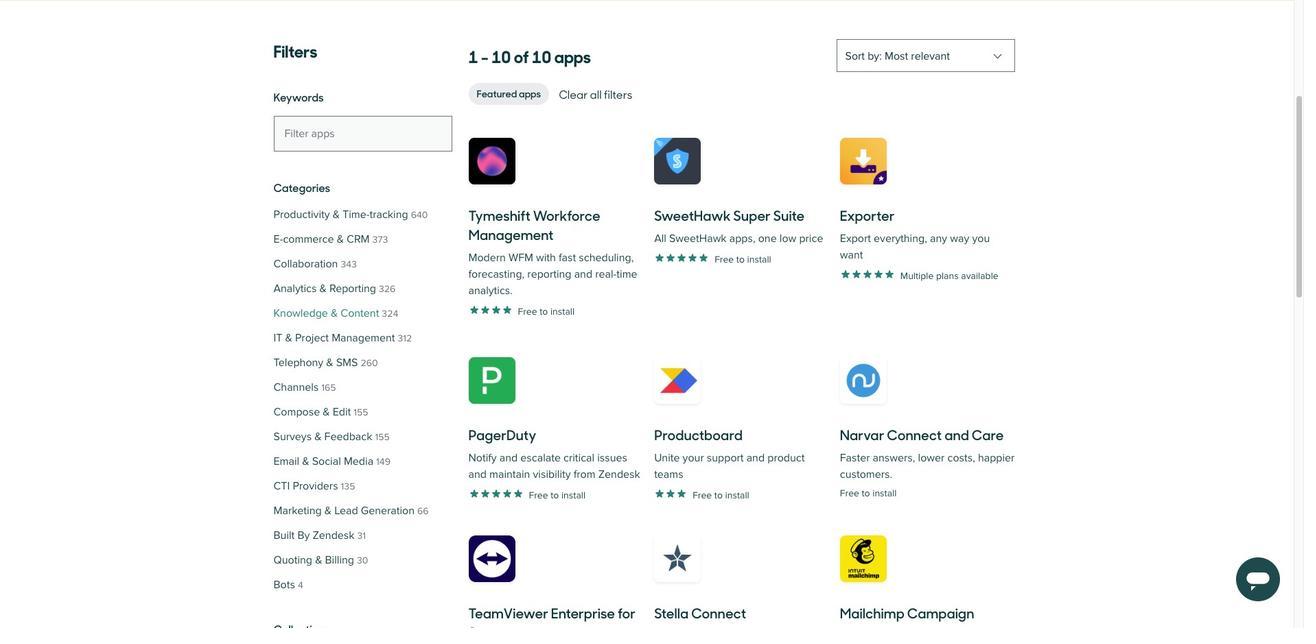 Task type: describe. For each thing, give the bounding box(es) containing it.
66
[[417, 506, 429, 518]]

324
[[382, 308, 398, 320]]

mailchimp campaign link
[[840, 536, 1015, 629]]

teamviewer enterprise for support
[[469, 603, 636, 629]]

reporting
[[528, 268, 572, 281]]

analytics & reporting 326
[[274, 282, 396, 296]]

& for edit
[[323, 406, 330, 419]]

1 vertical spatial sweethawk
[[669, 232, 727, 246]]

knowledge & content 324
[[274, 307, 398, 321]]

way
[[950, 232, 970, 246]]

billing
[[325, 554, 354, 568]]

pagerduty notify and escalate critical issues and maintain visibility from zendesk
[[469, 425, 640, 482]]

answers,
[[873, 452, 915, 465]]

productboard unite your support and product teams
[[654, 425, 805, 482]]

tracking
[[370, 208, 408, 222]]

export
[[840, 232, 871, 246]]

4
[[298, 580, 303, 592]]

to for pagerduty
[[551, 490, 559, 502]]

tymeshift workforce management modern wfm with fast scheduling, forecasting, reporting and real-time analytics.
[[469, 205, 638, 298]]

scheduling,
[[579, 251, 634, 265]]

costs,
[[948, 452, 975, 465]]

& left the crm
[[337, 233, 344, 246]]

Filter apps search field
[[274, 116, 452, 152]]

content
[[341, 307, 379, 321]]

to for tymeshift
[[540, 306, 548, 318]]

it & project management 312
[[274, 332, 412, 345]]

free to install for and
[[529, 490, 586, 502]]

quoting & billing 30
[[274, 554, 368, 568]]

bots
[[274, 579, 295, 592]]

product
[[768, 452, 805, 465]]

keywords
[[274, 89, 324, 104]]

time-
[[343, 208, 370, 222]]

social
[[312, 455, 341, 469]]

wfm
[[509, 251, 533, 265]]

analytics.
[[469, 284, 513, 298]]

knowledge
[[274, 307, 328, 321]]

stella connect link
[[654, 536, 829, 629]]

260
[[361, 358, 378, 369]]

135
[[341, 481, 355, 493]]

and inside narvar connect and care faster answers, lower costs, happier customers. free to install
[[945, 425, 969, 445]]

faster
[[840, 452, 870, 465]]

care
[[972, 425, 1004, 445]]

to inside narvar connect and care faster answers, lower costs, happier customers. free to install
[[862, 488, 870, 500]]

pagerduty
[[469, 425, 536, 445]]

happier
[[978, 452, 1015, 465]]

edit
[[333, 406, 351, 419]]

0 horizontal spatial apps
[[519, 87, 541, 100]]

one
[[758, 232, 777, 246]]

built by zendesk 31
[[274, 529, 366, 543]]

mailchimp campaign
[[840, 603, 975, 623]]

& for sms
[[326, 356, 333, 370]]

cti
[[274, 480, 290, 494]]

stella connect
[[654, 603, 746, 623]]

super
[[734, 205, 771, 225]]

of
[[514, 43, 529, 68]]

tymeshift
[[469, 205, 531, 225]]

install for pagerduty
[[562, 490, 586, 502]]

1 vertical spatial management
[[332, 332, 395, 345]]

1 horizontal spatial apps
[[555, 43, 591, 68]]

productboard
[[654, 425, 743, 445]]

issues
[[597, 452, 627, 465]]

categories
[[274, 180, 330, 195]]

sms
[[336, 356, 358, 370]]

install for productboard
[[725, 490, 750, 502]]

free for productboard
[[693, 490, 712, 502]]

connect for stella
[[691, 603, 746, 623]]

& for content
[[331, 307, 338, 321]]

visibility
[[533, 468, 571, 482]]

teamviewer enterprise for support link
[[469, 536, 643, 629]]

surveys
[[274, 430, 312, 444]]

lower
[[918, 452, 945, 465]]

exporter export everything, any way you want
[[840, 205, 990, 262]]

analytics
[[274, 282, 317, 296]]

exporter
[[840, 205, 895, 225]]

& for feedback
[[315, 430, 322, 444]]

suite
[[774, 205, 805, 225]]

crm
[[347, 233, 370, 246]]

want
[[840, 249, 863, 262]]

and inside tymeshift workforce management modern wfm with fast scheduling, forecasting, reporting and real-time analytics.
[[574, 268, 593, 281]]

free for sweethawk
[[715, 254, 734, 265]]

reporting
[[329, 282, 376, 296]]

1 10 from the left
[[492, 43, 511, 68]]

& for billing
[[315, 554, 322, 568]]

& for social
[[302, 455, 309, 469]]

quoting
[[274, 554, 312, 568]]

marketing & lead generation 66
[[274, 505, 429, 518]]

marketing
[[274, 505, 322, 518]]

support
[[707, 452, 744, 465]]

free to install for suite
[[715, 254, 772, 265]]

channels 165
[[274, 381, 336, 395]]

productivity & time-tracking 640
[[274, 208, 428, 222]]

featured
[[477, 87, 517, 100]]



Task type: vqa. For each thing, say whether or not it's contained in the screenshot.


Task type: locate. For each thing, give the bounding box(es) containing it.
& left edit
[[323, 406, 330, 419]]

1 horizontal spatial management
[[469, 224, 554, 244]]

& left billing
[[315, 554, 322, 568]]

0 horizontal spatial connect
[[691, 603, 746, 623]]

mailchimp
[[840, 603, 905, 623]]

10 right of on the left top of page
[[532, 43, 551, 68]]

apps,
[[730, 232, 756, 246]]

zendesk down issues
[[598, 468, 640, 482]]

to down the "customers."
[[862, 488, 870, 500]]

to down support
[[715, 490, 723, 502]]

install down the from
[[562, 490, 586, 502]]

&
[[333, 208, 340, 222], [337, 233, 344, 246], [320, 282, 327, 296], [331, 307, 338, 321], [285, 332, 292, 345], [326, 356, 333, 370], [323, 406, 330, 419], [315, 430, 322, 444], [302, 455, 309, 469], [325, 505, 332, 518], [315, 554, 322, 568]]

zendesk
[[598, 468, 640, 482], [313, 529, 355, 543]]

& for time-
[[333, 208, 340, 222]]

1 vertical spatial 155
[[375, 432, 390, 444]]

management
[[469, 224, 554, 244], [332, 332, 395, 345]]

cti providers 135
[[274, 480, 355, 494]]

lead
[[334, 505, 358, 518]]

& down compose & edit 155
[[315, 430, 322, 444]]

management up wfm
[[469, 224, 554, 244]]

155 up the 149
[[375, 432, 390, 444]]

free to install
[[715, 254, 772, 265], [518, 306, 575, 318], [529, 490, 586, 502], [693, 490, 750, 502]]

clear all filters button
[[558, 84, 634, 104]]

free
[[715, 254, 734, 265], [518, 306, 537, 318], [840, 488, 859, 500], [529, 490, 548, 502], [693, 490, 712, 502]]

0 horizontal spatial 10
[[492, 43, 511, 68]]

built
[[274, 529, 295, 543]]

by
[[298, 529, 310, 543]]

free for pagerduty
[[529, 490, 548, 502]]

narvar connect and care faster answers, lower costs, happier customers. free to install
[[840, 425, 1015, 500]]

teamviewer
[[469, 603, 548, 623]]

0 horizontal spatial 155
[[354, 407, 368, 419]]

multiple plans available
[[901, 270, 999, 282]]

generation
[[361, 505, 415, 518]]

& right email
[[302, 455, 309, 469]]

326
[[379, 284, 396, 295]]

compose
[[274, 406, 320, 419]]

free to install for your
[[693, 490, 750, 502]]

2 10 from the left
[[532, 43, 551, 68]]

155 inside compose & edit 155
[[354, 407, 368, 419]]

apps up clear
[[555, 43, 591, 68]]

and down "notify"
[[469, 468, 487, 482]]

maintain
[[490, 468, 530, 482]]

sweethawk up all
[[654, 205, 731, 225]]

bots 4
[[274, 579, 303, 592]]

to down apps,
[[737, 254, 745, 265]]

0 horizontal spatial zendesk
[[313, 529, 355, 543]]

1 horizontal spatial 10
[[532, 43, 551, 68]]

155 for surveys & feedback
[[375, 432, 390, 444]]

zendesk inside "pagerduty notify and escalate critical issues and maintain visibility from zendesk"
[[598, 468, 640, 482]]

multiple
[[901, 270, 934, 282]]

collaboration 343
[[274, 257, 357, 271]]

& for lead
[[325, 505, 332, 518]]

165
[[321, 382, 336, 394]]

& down analytics & reporting 326
[[331, 307, 338, 321]]

it
[[274, 332, 282, 345]]

critical
[[564, 452, 595, 465]]

sweethawk super suite all sweethawk apps, one low price
[[654, 205, 823, 246]]

productivity
[[274, 208, 330, 222]]

to down visibility at the bottom of the page
[[551, 490, 559, 502]]

teams
[[654, 468, 684, 482]]

install for tymeshift workforce management
[[551, 306, 575, 318]]

and left real-
[[574, 268, 593, 281]]

sweethawk right all
[[669, 232, 727, 246]]

install down one
[[747, 254, 772, 265]]

to for sweethawk
[[737, 254, 745, 265]]

149
[[376, 457, 391, 468]]

0 vertical spatial apps
[[555, 43, 591, 68]]

0 vertical spatial 155
[[354, 407, 368, 419]]

free down reporting
[[518, 306, 537, 318]]

None search field
[[274, 116, 452, 152]]

plans
[[936, 270, 959, 282]]

free down visibility at the bottom of the page
[[529, 490, 548, 502]]

0 horizontal spatial management
[[332, 332, 395, 345]]

155 right edit
[[354, 407, 368, 419]]

& left sms
[[326, 356, 333, 370]]

1 horizontal spatial zendesk
[[598, 468, 640, 482]]

free down your
[[693, 490, 712, 502]]

featured apps
[[477, 87, 541, 100]]

campaign
[[907, 603, 975, 623]]

clear all filters
[[559, 87, 633, 102]]

312
[[398, 333, 412, 345]]

1 vertical spatial apps
[[519, 87, 541, 100]]

everything,
[[874, 232, 927, 246]]

filters
[[274, 38, 318, 62]]

155 inside surveys & feedback 155
[[375, 432, 390, 444]]

0 vertical spatial sweethawk
[[654, 205, 731, 225]]

collaboration
[[274, 257, 338, 271]]

free to install down support
[[693, 490, 750, 502]]

commerce
[[283, 233, 334, 246]]

all
[[654, 232, 667, 246]]

zendesk up billing
[[313, 529, 355, 543]]

install down the "customers."
[[873, 488, 897, 500]]

and
[[574, 268, 593, 281], [945, 425, 969, 445], [500, 452, 518, 465], [747, 452, 765, 465], [469, 468, 487, 482]]

notify
[[469, 452, 497, 465]]

0 vertical spatial connect
[[887, 425, 942, 445]]

& right it
[[285, 332, 292, 345]]

connect for narvar
[[887, 425, 942, 445]]

install down support
[[725, 490, 750, 502]]

1
[[469, 43, 478, 68]]

enterprise
[[551, 603, 615, 623]]

free to install for management
[[518, 306, 575, 318]]

& down collaboration 343
[[320, 282, 327, 296]]

email
[[274, 455, 299, 469]]

you
[[972, 232, 990, 246]]

customers.
[[840, 468, 893, 482]]

and inside productboard unite your support and product teams
[[747, 452, 765, 465]]

feedback
[[324, 430, 372, 444]]

and up maintain
[[500, 452, 518, 465]]

free to install down apps,
[[715, 254, 772, 265]]

workforce
[[533, 205, 600, 225]]

free down the "customers."
[[840, 488, 859, 500]]

31
[[357, 531, 366, 542]]

& left time-
[[333, 208, 340, 222]]

channels
[[274, 381, 319, 395]]

640
[[411, 209, 428, 221]]

time
[[617, 268, 638, 281]]

343
[[341, 259, 357, 270]]

project
[[295, 332, 329, 345]]

1 horizontal spatial 155
[[375, 432, 390, 444]]

low
[[780, 232, 797, 246]]

surveys & feedback 155
[[274, 430, 390, 444]]

1 horizontal spatial connect
[[887, 425, 942, 445]]

forecasting,
[[469, 268, 525, 281]]

real-
[[595, 268, 617, 281]]

connect inside narvar connect and care faster answers, lower costs, happier customers. free to install
[[887, 425, 942, 445]]

to down reporting
[[540, 306, 548, 318]]

free for tymeshift
[[518, 306, 537, 318]]

stella
[[654, 603, 689, 623]]

escalate
[[521, 452, 561, 465]]

& for project
[[285, 332, 292, 345]]

install down reporting
[[551, 306, 575, 318]]

connect right stella
[[691, 603, 746, 623]]

free to install down visibility at the bottom of the page
[[529, 490, 586, 502]]

free to install down reporting
[[518, 306, 575, 318]]

connect up lower
[[887, 425, 942, 445]]

1 vertical spatial connect
[[691, 603, 746, 623]]

e-
[[274, 233, 283, 246]]

price
[[799, 232, 823, 246]]

and right support
[[747, 452, 765, 465]]

for
[[618, 603, 636, 623]]

1 vertical spatial zendesk
[[313, 529, 355, 543]]

management down content
[[332, 332, 395, 345]]

& for reporting
[[320, 282, 327, 296]]

apps right featured
[[519, 87, 541, 100]]

all
[[590, 87, 602, 102]]

10 right -
[[492, 43, 511, 68]]

telephony
[[274, 356, 323, 370]]

to for productboard
[[715, 490, 723, 502]]

and up costs,
[[945, 425, 969, 445]]

free inside narvar connect and care faster answers, lower costs, happier customers. free to install
[[840, 488, 859, 500]]

0 vertical spatial management
[[469, 224, 554, 244]]

install inside narvar connect and care faster answers, lower costs, happier customers. free to install
[[873, 488, 897, 500]]

& left lead
[[325, 505, 332, 518]]

email & social media 149
[[274, 455, 391, 469]]

30
[[357, 555, 368, 567]]

155 for compose & edit
[[354, 407, 368, 419]]

install for sweethawk super suite
[[747, 254, 772, 265]]

clear
[[559, 87, 588, 102]]

management inside tymeshift workforce management modern wfm with fast scheduling, forecasting, reporting and real-time analytics.
[[469, 224, 554, 244]]

fast
[[559, 251, 576, 265]]

10
[[492, 43, 511, 68], [532, 43, 551, 68]]

providers
[[293, 480, 338, 494]]

free down apps,
[[715, 254, 734, 265]]

0 vertical spatial zendesk
[[598, 468, 640, 482]]



